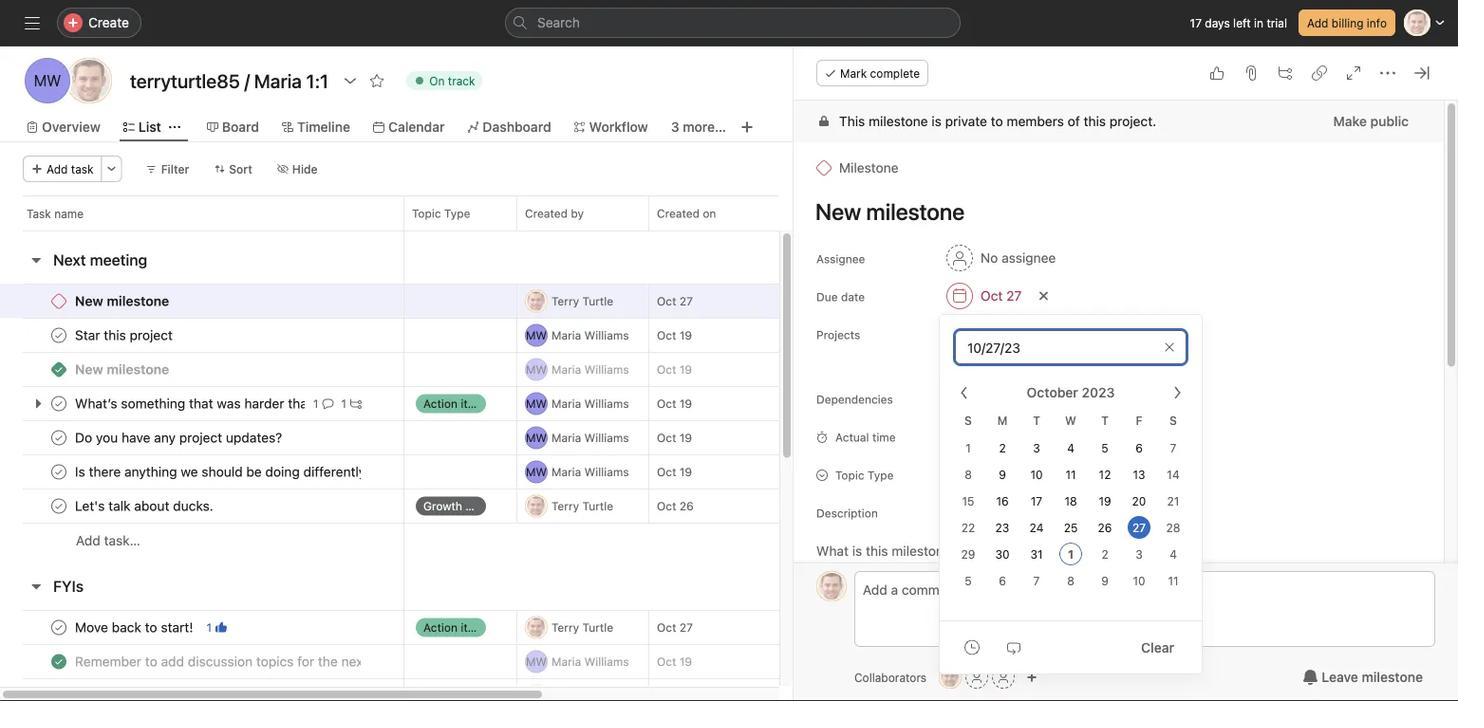 Task type: describe. For each thing, give the bounding box(es) containing it.
31
[[1031, 548, 1043, 562]]

mw for new milestone cell related to mw
[[526, 363, 547, 377]]

21
[[1168, 495, 1180, 509]]

in
[[1255, 16, 1264, 29]]

new milestone cell for mw
[[0, 352, 405, 388]]

completed image for do you have any project updates? text box
[[47, 427, 70, 450]]

19 for creator for do you have any project updates? cell
[[680, 432, 692, 445]]

completed checkbox for star this project text field
[[47, 324, 70, 347]]

fyis
[[53, 578, 84, 596]]

24
[[1030, 522, 1044, 535]]

projects
[[817, 329, 861, 342]]

creation date for remember to add discussion topics for the next meeting cell
[[649, 679, 782, 702]]

what's something that was harder than expected? cell
[[0, 387, 405, 422]]

0 vertical spatial 11
[[1066, 469, 1077, 482]]

Let's talk about ducks. text field
[[71, 497, 219, 516]]

oct 27 for row containing 1
[[657, 622, 693, 635]]

1 horizontal spatial 4
[[1170, 548, 1178, 562]]

1 horizontal spatial 11
[[1169, 575, 1179, 588]]

add for add task…
[[76, 533, 100, 549]]

this
[[1084, 113, 1107, 129]]

completed checkbox for is there anything we should be doing differently? text box
[[47, 461, 70, 484]]

new milestone dialog
[[794, 47, 1459, 702]]

creator for remember to add discussion topics for the next meeting cell containing mw
[[517, 645, 650, 680]]

tt right collaborators
[[944, 671, 958, 685]]

topic inside row
[[412, 207, 441, 220]]

next meeting
[[53, 251, 147, 269]]

creator for move back to start! cell
[[517, 611, 650, 646]]

turtle inside creator for new milestone cell
[[583, 295, 614, 308]]

board
[[222, 119, 259, 135]]

0 horizontal spatial 7
[[1034, 575, 1040, 588]]

maria inside creator for is there anything we should be doing differently? "cell"
[[552, 466, 582, 479]]

collapse task list for this section image for fyis
[[28, 579, 44, 595]]

actual
[[836, 431, 870, 444]]

1 subtask image
[[350, 398, 362, 410]]

0 horizontal spatial 9
[[999, 469, 1007, 482]]

on track
[[429, 74, 475, 87]]

completed image for "let's talk about ducks." text box
[[47, 495, 70, 518]]

19 for creator for star this project cell
[[680, 329, 692, 342]]

22
[[962, 522, 976, 535]]

16
[[997, 495, 1009, 509]]

growth conversation
[[424, 500, 534, 513]]

2 maria williams from the top
[[552, 363, 629, 377]]

hide button
[[269, 156, 326, 182]]

add tab image
[[740, 120, 755, 135]]

leave
[[1322, 670, 1359, 686]]

add for add task
[[47, 162, 68, 176]]

williams for creator for star this project cell
[[585, 329, 629, 342]]

project.
[[1110, 113, 1157, 129]]

make public
[[1334, 113, 1409, 129]]

oct for is there anything we should be doing differently? cell
[[657, 466, 677, 479]]

new milestone cell for tt
[[0, 284, 405, 319]]

oct 19 for do you have any project updates? 'cell'
[[657, 432, 692, 445]]

new milestone text field for mw
[[71, 360, 175, 379]]

task…
[[104, 533, 140, 549]]

tt up overview
[[80, 72, 99, 90]]

action item button
[[405, 387, 517, 421]]

previous month image
[[957, 386, 973, 401]]

add billing info button
[[1299, 9, 1396, 36]]

task name
[[27, 207, 84, 220]]

maria williams for creator for what's something that was harder than expected? cell
[[552, 397, 629, 411]]

complete
[[871, 66, 920, 80]]

show options image
[[343, 73, 358, 88]]

oct 26
[[657, 500, 694, 513]]

2 vertical spatial 3
[[1136, 548, 1143, 562]]

1 horizontal spatial 7
[[1171, 442, 1177, 455]]

0 vertical spatial 2
[[1000, 442, 1006, 455]]

maria williams for creator for do you have any project updates? cell
[[552, 432, 629, 445]]

add subtask image
[[1278, 66, 1294, 81]]

1:1
[[1075, 328, 1089, 341]]

oct inside 'dropdown button'
[[981, 288, 1003, 304]]

october
[[1027, 385, 1079, 401]]

close details image
[[1415, 66, 1430, 81]]

type inside row
[[444, 207, 471, 220]]

17 days left in trial
[[1191, 16, 1288, 29]]

0 horizontal spatial 10
[[1031, 469, 1043, 482]]

2 t from the left
[[1102, 414, 1109, 427]]

3 more… button
[[671, 117, 727, 138]]

header fyis tree grid
[[0, 611, 1115, 702]]

board link
[[207, 117, 259, 138]]

public
[[1371, 113, 1409, 129]]

growth
[[424, 500, 462, 513]]

no assignee
[[981, 250, 1056, 266]]

terry turtle for growth conversation
[[552, 500, 614, 513]]

terry turtle for action item
[[552, 622, 614, 635]]

completed image for is there anything we should be doing differently? text box
[[47, 461, 70, 484]]

3 inside dropdown button
[[671, 119, 680, 135]]

add task
[[47, 162, 94, 176]]

creator for what's something that was harder than expected? cell
[[517, 387, 650, 422]]

Due date text field
[[955, 331, 1187, 365]]

0 vertical spatial 1
[[966, 442, 971, 455]]

creator for star this project cell
[[517, 318, 650, 353]]

calendar link
[[373, 117, 445, 138]]

w
[[1066, 414, 1077, 427]]

17 for 17
[[1031, 495, 1043, 509]]

list
[[139, 119, 161, 135]]

oct 27 inside 'dropdown button'
[[981, 288, 1022, 304]]

1 s from the left
[[965, 414, 972, 427]]

row containing 1
[[0, 611, 1115, 646]]

1 vertical spatial 6
[[999, 575, 1007, 588]]

turtle for growth conversation
[[583, 500, 614, 513]]

leave milestone
[[1322, 670, 1424, 686]]

do you have any project updates? cell
[[0, 421, 405, 456]]

oct 19 for is there anything we should be doing differently? cell
[[657, 466, 692, 479]]

topic type inside row
[[412, 207, 471, 220]]

maria inside creator for star this project cell
[[552, 329, 582, 342]]

0 horizontal spatial 8
[[965, 469, 972, 482]]

clear due date image
[[1038, 291, 1050, 302]]

6 completed checkbox from the top
[[47, 685, 70, 702]]

due
[[817, 291, 838, 304]]

maria inside creator for what's something that was harder than expected? cell
[[552, 397, 582, 411]]

make
[[1334, 113, 1368, 129]]

Star this project text field
[[71, 326, 179, 345]]

completed image for remember to add discussion topics for the next meeting text box
[[47, 651, 70, 674]]

workflow
[[589, 119, 648, 135]]

private
[[946, 113, 988, 129]]

leave milestone button
[[1291, 661, 1436, 695]]

members
[[1007, 113, 1065, 129]]

19 for creator for new milestone cell containing mw
[[680, 363, 692, 377]]

projects
[[986, 358, 1031, 371]]

oct 19 for new milestone cell related to mw
[[657, 363, 692, 377]]

1 horizontal spatial 10
[[1133, 575, 1146, 588]]

dependencies
[[817, 393, 894, 406]]

1 t from the left
[[1033, 414, 1041, 427]]

1 horizontal spatial 26
[[1098, 522, 1113, 535]]

name
[[54, 207, 84, 220]]

row containing action item
[[0, 387, 1115, 422]]

0 vertical spatial 6
[[1136, 442, 1143, 455]]

oct for new milestone cell related to mw
[[657, 363, 677, 377]]

on
[[429, 74, 445, 87]]

add for add billing info
[[1308, 16, 1329, 29]]

trial
[[1267, 16, 1288, 29]]

2 completed image from the top
[[47, 393, 70, 416]]

Is there anything we should be doing differently? text field
[[71, 463, 362, 482]]

1 vertical spatial 2
[[1102, 548, 1109, 562]]

tab actions image
[[169, 122, 180, 133]]

star this project cell
[[0, 318, 405, 353]]

item for action item popup button
[[461, 622, 484, 635]]

terry for growth conversation
[[552, 500, 579, 513]]

maria williams for creator for is there anything we should be doing differently? "cell"
[[552, 466, 629, 479]]

15
[[963, 495, 975, 509]]

sort button
[[205, 156, 261, 182]]

topic type inside new milestone dialog
[[836, 469, 894, 482]]

27 inside 'dropdown button'
[[1007, 288, 1022, 304]]

dependencies
[[972, 392, 1049, 406]]

oct for move back to start! cell
[[657, 622, 677, 635]]

this milestone is private to members of this project.
[[840, 113, 1157, 129]]

action item for action item popup button
[[424, 622, 484, 635]]

18
[[1065, 495, 1078, 509]]

add for add dependencies
[[947, 392, 969, 406]]

expand sidebar image
[[25, 15, 40, 30]]

0 vertical spatial 5
[[1102, 442, 1109, 455]]

sort
[[229, 162, 252, 176]]

search button
[[505, 8, 961, 38]]

1 horizontal spatial tt button
[[939, 667, 962, 690]]

19 inside row
[[680, 397, 692, 411]]

oct for let's talk about ducks. cell
[[657, 500, 677, 513]]

make public button
[[1322, 104, 1422, 139]]

description
[[817, 507, 878, 520]]

tt up creator for star this project cell
[[529, 295, 544, 308]]

completed checkbox for move back to start! text field
[[47, 617, 70, 640]]

1 inside button
[[207, 622, 212, 635]]

terryturtle85 / maria 1:1 link
[[940, 325, 1096, 344]]

25
[[1064, 522, 1078, 535]]

main content inside new milestone dialog
[[794, 101, 1445, 702]]

maria williams inside header fyis tree grid
[[552, 656, 629, 669]]

move back to start! cell
[[0, 611, 405, 646]]

action for action item popup button
[[424, 622, 458, 635]]

collaborators
[[855, 671, 927, 685]]

track
[[448, 74, 475, 87]]

workflow link
[[574, 117, 648, 138]]

4 completed image from the top
[[47, 685, 70, 702]]

1 horizontal spatial 3
[[1034, 442, 1041, 455]]

29
[[962, 548, 976, 562]]

/
[[1035, 328, 1038, 341]]

1 button
[[203, 619, 231, 638]]

clear button
[[1129, 631, 1187, 665]]

Completed milestone checkbox
[[51, 294, 66, 309]]

Move back to start! text field
[[71, 619, 199, 638]]

tt inside "creator for let's talk about ducks." cell
[[529, 500, 544, 513]]

oct 27 button
[[938, 279, 1031, 313]]

full screen image
[[1347, 66, 1362, 81]]

williams for creator for do you have any project updates? cell
[[585, 432, 629, 445]]

october 2023
[[1027, 385, 1115, 401]]

on
[[703, 207, 717, 220]]

add task…
[[76, 533, 140, 549]]

completed image for star this project text field
[[47, 324, 70, 347]]

0 vertical spatial to
[[991, 113, 1004, 129]]

mw for do you have any project updates? 'cell'
[[526, 432, 547, 445]]

days
[[1206, 16, 1231, 29]]

1 vertical spatial 9
[[1102, 575, 1109, 588]]

info
[[1368, 16, 1388, 29]]

assignee
[[817, 253, 866, 266]]

next month image
[[1170, 386, 1185, 401]]

williams for creator for what's something that was harder than expected? cell
[[585, 397, 629, 411]]

new milestone text field for tt
[[71, 292, 175, 311]]



Task type: vqa. For each thing, say whether or not it's contained in the screenshot.
of
yes



Task type: locate. For each thing, give the bounding box(es) containing it.
filter
[[161, 162, 189, 176]]

Task Name text field
[[804, 190, 1422, 234]]

2 vertical spatial terry
[[552, 622, 579, 635]]

created for created by
[[525, 207, 568, 220]]

27 inside 'header next meeting' tree grid
[[680, 295, 693, 308]]

Completed milestone checkbox
[[51, 362, 66, 378]]

completed milestone image for tt
[[51, 294, 66, 309]]

topic down actual
[[836, 469, 865, 482]]

add up previous month "image"
[[947, 358, 969, 371]]

williams
[[585, 329, 629, 342], [585, 363, 629, 377], [585, 397, 629, 411], [585, 432, 629, 445], [585, 466, 629, 479], [585, 656, 629, 669]]

mw inside creator for is there anything we should be doing differently? "cell"
[[526, 466, 547, 479]]

None text field
[[125, 64, 334, 98]]

5 down '29'
[[965, 575, 972, 588]]

1 item from the top
[[461, 397, 484, 411]]

oct 27
[[981, 288, 1022, 304], [657, 295, 693, 308], [657, 622, 693, 635]]

1 horizontal spatial 9
[[1102, 575, 1109, 588]]

1 creator for remember to add discussion topics for the next meeting cell from the top
[[517, 645, 650, 680]]

27 down created on
[[680, 295, 693, 308]]

0 vertical spatial terry turtle
[[552, 295, 614, 308]]

item for action item dropdown button
[[461, 397, 484, 411]]

1 collapse task list for this section image from the top
[[28, 253, 44, 268]]

completed milestone image down the next
[[51, 294, 66, 309]]

0 horizontal spatial 1
[[207, 622, 212, 635]]

list link
[[123, 117, 161, 138]]

Do you have any project updates? text field
[[71, 429, 288, 448]]

0 vertical spatial 9
[[999, 469, 1007, 482]]

item inside dropdown button
[[461, 397, 484, 411]]

completed image inside do you have any project updates? 'cell'
[[47, 427, 70, 450]]

more…
[[683, 119, 727, 135]]

add left task… at the bottom left
[[76, 533, 100, 549]]

completed checkbox for "let's talk about ducks." text box
[[47, 495, 70, 518]]

1 vertical spatial new milestone text field
[[71, 360, 175, 379]]

10 up 'clear'
[[1133, 575, 1146, 588]]

oct 19 inside row
[[657, 397, 692, 411]]

completed image inside move back to start! cell
[[47, 617, 70, 640]]

mw for star this project cell
[[526, 329, 547, 342]]

19
[[680, 329, 692, 342], [680, 363, 692, 377], [680, 397, 692, 411], [680, 432, 692, 445], [680, 466, 692, 479], [1099, 495, 1112, 509], [680, 656, 692, 669]]

maria williams inside creator for do you have any project updates? cell
[[552, 432, 629, 445]]

3 left more…
[[671, 119, 680, 135]]

more actions for this task image
[[1381, 66, 1396, 81]]

0 horizontal spatial 4
[[1068, 442, 1075, 455]]

2 action item from the top
[[424, 622, 484, 635]]

add for add to projects
[[947, 358, 969, 371]]

1 vertical spatial 4
[[1170, 548, 1178, 562]]

7 up 14
[[1171, 442, 1177, 455]]

2 oct 19 from the top
[[657, 363, 692, 377]]

0 horizontal spatial 11
[[1066, 469, 1077, 482]]

8 down 25
[[1068, 575, 1075, 588]]

time
[[873, 431, 896, 444]]

1 vertical spatial item
[[461, 622, 484, 635]]

1 vertical spatial new milestone cell
[[0, 352, 405, 388]]

2
[[1000, 442, 1006, 455], [1102, 548, 1109, 562]]

2 down m
[[1000, 442, 1006, 455]]

action for action item dropdown button
[[424, 397, 458, 411]]

3 oct 19 from the top
[[657, 397, 692, 411]]

1 horizontal spatial 5
[[1102, 442, 1109, 455]]

1 terry from the top
[[552, 295, 579, 308]]

milestone left is
[[869, 113, 928, 129]]

remember to add discussion topics for the next meeting cell down 1 button
[[0, 645, 405, 680]]

add left billing
[[1308, 16, 1329, 29]]

2 vertical spatial turtle
[[583, 622, 614, 635]]

0 vertical spatial completed milestone image
[[51, 294, 66, 309]]

0 vertical spatial creator for new milestone cell
[[517, 284, 650, 319]]

williams inside header fyis tree grid
[[585, 656, 629, 669]]

10 up 24
[[1031, 469, 1043, 482]]

Completed checkbox
[[47, 324, 70, 347], [47, 461, 70, 484]]

action item inside dropdown button
[[424, 397, 484, 411]]

mw for is there anything we should be doing differently? cell
[[526, 466, 547, 479]]

topic type down actual time
[[836, 469, 894, 482]]

1 horizontal spatial to
[[991, 113, 1004, 129]]

main content
[[794, 101, 1445, 702]]

17
[[1191, 16, 1202, 29], [1031, 495, 1043, 509]]

terry turtle down creator for is there anything we should be doing differently? "cell"
[[552, 500, 614, 513]]

2 vertical spatial 1
[[207, 622, 212, 635]]

add down add to projects
[[947, 392, 969, 406]]

oct 27 down the no assignee dropdown button
[[981, 288, 1022, 304]]

0 horizontal spatial to
[[972, 358, 983, 371]]

4 down w
[[1068, 442, 1075, 455]]

new milestone text field down star this project text field
[[71, 360, 175, 379]]

terry inside "creator for let's talk about ducks." cell
[[552, 500, 579, 513]]

row containing growth conversation
[[0, 489, 1115, 524]]

mw for 2nd remember to add discussion topics for the next meeting cell from the bottom
[[526, 656, 547, 669]]

2 created from the left
[[657, 207, 700, 220]]

1 vertical spatial 11
[[1169, 575, 1179, 588]]

2 turtle from the top
[[583, 500, 614, 513]]

terry down "add task…" row
[[552, 622, 579, 635]]

1 vertical spatial 7
[[1034, 575, 1040, 588]]

creator for new milestone cell for oct 19
[[517, 352, 650, 388]]

terry up "add task…" row
[[552, 500, 579, 513]]

row containing tt
[[0, 284, 1115, 319]]

0 vertical spatial type
[[444, 207, 471, 220]]

remove task from terryturtle85 / maria 1:1 element
[[1209, 321, 1236, 348]]

2 creator for new milestone cell from the top
[[517, 352, 650, 388]]

next meeting button
[[53, 243, 147, 277]]

4 oct 19 from the top
[[657, 432, 692, 445]]

row
[[0, 196, 1115, 231], [23, 230, 1091, 232], [0, 284, 1115, 319], [0, 318, 1115, 353], [0, 352, 1115, 388], [0, 387, 1115, 422], [0, 421, 1115, 456], [0, 455, 1115, 490], [0, 489, 1115, 524], [0, 611, 1115, 646], [0, 645, 1115, 680], [0, 679, 1115, 702]]

1 vertical spatial action
[[424, 622, 458, 635]]

main content containing this milestone is private to members of this project.
[[794, 101, 1445, 702]]

created by
[[525, 207, 584, 220]]

3 williams from the top
[[585, 397, 629, 411]]

0 horizontal spatial tt button
[[817, 572, 847, 602]]

1 action item from the top
[[424, 397, 484, 411]]

created on
[[657, 207, 717, 220]]

creator for new milestone cell down by
[[517, 284, 650, 319]]

2 creator for remember to add discussion topics for the next meeting cell from the top
[[517, 679, 650, 702]]

2 terry from the top
[[552, 500, 579, 513]]

1 vertical spatial milestone
[[1362, 670, 1424, 686]]

0 horizontal spatial topic
[[412, 207, 441, 220]]

collapse task list for this section image
[[28, 253, 44, 268], [28, 579, 44, 595]]

creator for new milestone cell containing mw
[[517, 352, 650, 388]]

completed checkbox for do you have any project updates? text box
[[47, 427, 70, 450]]

action inside popup button
[[424, 622, 458, 635]]

completed image inside star this project cell
[[47, 324, 70, 347]]

maria williams
[[552, 329, 629, 342], [552, 363, 629, 377], [552, 397, 629, 411], [552, 432, 629, 445], [552, 466, 629, 479], [552, 656, 629, 669]]

12
[[1099, 469, 1112, 482]]

1 horizontal spatial t
[[1102, 414, 1109, 427]]

actual time
[[836, 431, 896, 444]]

add dependencies
[[947, 392, 1049, 406]]

0 horizontal spatial 26
[[680, 500, 694, 513]]

0 horizontal spatial 5
[[965, 575, 972, 588]]

23
[[996, 522, 1010, 535]]

action item button
[[405, 611, 517, 645]]

3 completed checkbox from the top
[[47, 495, 70, 518]]

to up previous month "image"
[[972, 358, 983, 371]]

maria williams inside creator for is there anything we should be doing differently? "cell"
[[552, 466, 629, 479]]

2 horizontal spatial 3
[[1136, 548, 1143, 562]]

2 collapse task list for this section image from the top
[[28, 579, 44, 595]]

oct 27 for row containing tt
[[657, 295, 693, 308]]

1 vertical spatial 26
[[1098, 522, 1113, 535]]

turtle
[[583, 295, 614, 308], [583, 500, 614, 513], [583, 622, 614, 635]]

17 up 24
[[1031, 495, 1043, 509]]

7
[[1171, 442, 1177, 455], [1034, 575, 1040, 588]]

tt button down description
[[817, 572, 847, 602]]

clear due date image
[[1164, 342, 1176, 353]]

1 terry turtle from the top
[[552, 295, 614, 308]]

6
[[1136, 442, 1143, 455], [999, 575, 1007, 588]]

1 vertical spatial 10
[[1133, 575, 1146, 588]]

creator for is there anything we should be doing differently? cell
[[517, 455, 650, 490]]

left
[[1234, 16, 1251, 29]]

4 down 28
[[1170, 548, 1178, 562]]

completed image for move back to start! text field
[[47, 617, 70, 640]]

0 vertical spatial new milestone cell
[[0, 284, 405, 319]]

2 vertical spatial terry turtle
[[552, 622, 614, 635]]

to right private
[[991, 113, 1004, 129]]

collapse task list for this section image left fyis button
[[28, 579, 44, 595]]

row containing task name
[[0, 196, 1115, 231]]

add left task
[[47, 162, 68, 176]]

turtle inside creator for move back to start! cell
[[583, 622, 614, 635]]

4 maria williams from the top
[[552, 432, 629, 445]]

New milestone text field
[[71, 292, 175, 311], [71, 360, 175, 379]]

terry turtle inside creator for new milestone cell
[[552, 295, 614, 308]]

new milestone text field up star this project text field
[[71, 292, 175, 311]]

maria williams for creator for star this project cell
[[552, 329, 629, 342]]

1 new milestone cell from the top
[[0, 284, 405, 319]]

0 likes. click to like this task image
[[1210, 66, 1225, 81]]

6 williams from the top
[[585, 656, 629, 669]]

mw inside creator for star this project cell
[[526, 329, 547, 342]]

date
[[841, 291, 865, 304]]

completed milestone image down completed milestone option
[[51, 362, 66, 378]]

1 creator for new milestone cell from the top
[[517, 284, 650, 319]]

oct 27 inside 'header next meeting' tree grid
[[657, 295, 693, 308]]

header next meeting tree grid
[[0, 284, 1115, 558]]

maria williams inside creator for what's something that was harder than expected? cell
[[552, 397, 629, 411]]

let's talk about ducks. cell
[[0, 489, 405, 524]]

7 down 31
[[1034, 575, 1040, 588]]

1 oct 19 from the top
[[657, 329, 692, 342]]

tt right action item popup button
[[529, 622, 544, 635]]

1 vertical spatial completed milestone image
[[51, 362, 66, 378]]

0 horizontal spatial 3
[[671, 119, 680, 135]]

2 terry turtle from the top
[[552, 500, 614, 513]]

1 new milestone text field from the top
[[71, 292, 175, 311]]

topic inside main content
[[836, 469, 865, 482]]

completed checkbox inside let's talk about ducks. cell
[[47, 495, 70, 518]]

new milestone cell up the what's something that was harder than expected? 'text box'
[[0, 352, 405, 388]]

tt button
[[817, 572, 847, 602], [939, 667, 962, 690]]

add task… row
[[0, 523, 1115, 558]]

0 vertical spatial tt button
[[817, 572, 847, 602]]

19 for creator for remember to add discussion topics for the next meeting 'cell' containing mw
[[680, 656, 692, 669]]

oct 27 up creation date for remember to add discussion topics for the next meeting cell
[[657, 622, 693, 635]]

Completed checkbox
[[47, 393, 70, 416], [47, 427, 70, 450], [47, 495, 70, 518], [47, 617, 70, 640], [47, 651, 70, 674], [47, 685, 70, 702]]

add task button
[[23, 156, 102, 182]]

1 vertical spatial collapse task list for this section image
[[28, 579, 44, 595]]

creator for new milestone cell for oct 27
[[517, 284, 650, 319]]

terry up creator for star this project cell
[[552, 295, 579, 308]]

oct for do you have any project updates? 'cell'
[[657, 432, 677, 445]]

0 vertical spatial 4
[[1068, 442, 1075, 455]]

terry inside creator for move back to start! cell
[[552, 622, 579, 635]]

terry for action item
[[552, 622, 579, 635]]

27 inside header fyis tree grid
[[680, 622, 693, 635]]

3 completed image from the top
[[47, 461, 70, 484]]

add to starred image
[[370, 73, 385, 88]]

26 inside row
[[680, 500, 694, 513]]

1 completed checkbox from the top
[[47, 393, 70, 416]]

1 horizontal spatial milestone
[[1362, 670, 1424, 686]]

new milestone cell up star this project text field
[[0, 284, 405, 319]]

milestone
[[840, 160, 899, 176]]

creator for do you have any project updates? cell
[[517, 421, 650, 456]]

1 turtle from the top
[[583, 295, 614, 308]]

completed checkbox inside do you have any project updates? 'cell'
[[47, 427, 70, 450]]

0 vertical spatial milestone
[[869, 113, 928, 129]]

milestone for leave
[[1362, 670, 1424, 686]]

1 created from the left
[[525, 207, 568, 220]]

1 vertical spatial terry
[[552, 500, 579, 513]]

created left by
[[525, 207, 568, 220]]

11 up 18
[[1066, 469, 1077, 482]]

milestone
[[869, 113, 928, 129], [1362, 670, 1424, 686]]

topic down calendar
[[412, 207, 441, 220]]

0 vertical spatial action item
[[424, 397, 484, 411]]

to inside button
[[972, 358, 983, 371]]

6 up the 13
[[1136, 442, 1143, 455]]

milestone inside button
[[1362, 670, 1424, 686]]

1 down 25
[[1068, 548, 1074, 562]]

8
[[965, 469, 972, 482], [1068, 575, 1075, 588]]

What's something that was harder than expected? text field
[[71, 395, 306, 414]]

4 williams from the top
[[585, 432, 629, 445]]

2 action from the top
[[424, 622, 458, 635]]

s down previous month "image"
[[965, 414, 972, 427]]

1 williams from the top
[[585, 329, 629, 342]]

2 remember to add discussion topics for the next meeting cell from the top
[[0, 679, 405, 702]]

2 s from the left
[[1170, 414, 1178, 427]]

meeting
[[90, 251, 147, 269]]

terry turtle down "add task…" row
[[552, 622, 614, 635]]

1 vertical spatial creator for new milestone cell
[[517, 352, 650, 388]]

m
[[998, 414, 1008, 427]]

3 maria williams from the top
[[552, 397, 629, 411]]

williams inside creator for is there anything we should be doing differently? "cell"
[[585, 466, 629, 479]]

action item
[[424, 397, 484, 411], [424, 622, 484, 635]]

19 inside header fyis tree grid
[[680, 656, 692, 669]]

3 terry turtle from the top
[[552, 622, 614, 635]]

timeline
[[297, 119, 350, 135]]

0 vertical spatial topic
[[412, 207, 441, 220]]

11 down 28
[[1169, 575, 1179, 588]]

overview link
[[27, 117, 101, 138]]

oct 19 for star this project cell
[[657, 329, 692, 342]]

5 oct 19 from the top
[[657, 466, 692, 479]]

tt inside creator for move back to start! cell
[[529, 622, 544, 635]]

1 up remember to add discussion topics for the next meeting text box
[[207, 622, 212, 635]]

1 vertical spatial 3
[[1034, 442, 1041, 455]]

mw inside creator for new milestone cell
[[526, 363, 547, 377]]

terry turtle up creator for star this project cell
[[552, 295, 614, 308]]

1 vertical spatial tt button
[[939, 667, 962, 690]]

3 completed image from the top
[[47, 651, 70, 674]]

completed milestone image
[[51, 294, 66, 309], [51, 362, 66, 378]]

task
[[27, 207, 51, 220]]

due date
[[817, 291, 865, 304]]

27 left clear due date icon
[[1007, 288, 1022, 304]]

tt up "add task…" row
[[529, 500, 544, 513]]

timeline link
[[282, 117, 350, 138]]

0 horizontal spatial s
[[965, 414, 972, 427]]

0 vertical spatial 7
[[1171, 442, 1177, 455]]

on track button
[[398, 67, 492, 94]]

type inside new milestone dialog
[[868, 469, 894, 482]]

0 vertical spatial new milestone text field
[[71, 292, 175, 311]]

6 maria williams from the top
[[552, 656, 629, 669]]

1 vertical spatial type
[[868, 469, 894, 482]]

completed image
[[47, 427, 70, 450], [47, 617, 70, 640], [47, 651, 70, 674], [47, 685, 70, 702]]

1 vertical spatial 1
[[1068, 548, 1074, 562]]

2 williams from the top
[[585, 363, 629, 377]]

19 for creator for is there anything we should be doing differently? "cell"
[[680, 466, 692, 479]]

1 vertical spatial 8
[[1068, 575, 1075, 588]]

1 completed image from the top
[[47, 324, 70, 347]]

1 vertical spatial topic type
[[836, 469, 894, 482]]

oct 19
[[657, 329, 692, 342], [657, 363, 692, 377], [657, 397, 692, 411], [657, 432, 692, 445], [657, 466, 692, 479], [657, 656, 692, 669]]

t down october
[[1033, 414, 1041, 427]]

terry turtle
[[552, 295, 614, 308], [552, 500, 614, 513], [552, 622, 614, 635]]

maria inside creator for do you have any project updates? cell
[[552, 432, 582, 445]]

1 horizontal spatial 6
[[1136, 442, 1143, 455]]

0 horizontal spatial 6
[[999, 575, 1007, 588]]

add to projects button
[[938, 351, 1040, 378]]

created
[[525, 207, 568, 220], [657, 207, 700, 220]]

item inside popup button
[[461, 622, 484, 635]]

1 up the 15
[[966, 442, 971, 455]]

completed checkbox inside 'what's something that was harder than expected?' cell
[[47, 393, 70, 416]]

attachments: add a file to this task, new milestone image
[[1244, 66, 1259, 81]]

oct for tt's new milestone cell
[[657, 295, 677, 308]]

of
[[1068, 113, 1081, 129]]

milestone for this
[[869, 113, 928, 129]]

0 vertical spatial 10
[[1031, 469, 1043, 482]]

mw inside creator for do you have any project updates? cell
[[526, 432, 547, 445]]

tt button right collaborators
[[939, 667, 962, 690]]

6 oct 19 from the top
[[657, 656, 692, 669]]

1 vertical spatial 5
[[965, 575, 972, 588]]

topic
[[412, 207, 441, 220], [836, 469, 865, 482]]

tt
[[80, 72, 99, 90], [529, 295, 544, 308], [529, 500, 544, 513], [825, 580, 839, 594], [529, 622, 544, 635], [944, 671, 958, 685]]

maria williams inside creator for star this project cell
[[552, 329, 629, 342]]

1 horizontal spatial topic
[[836, 469, 865, 482]]

oct for star this project cell
[[657, 329, 677, 342]]

11
[[1066, 469, 1077, 482], [1169, 575, 1179, 588]]

1 horizontal spatial created
[[657, 207, 700, 220]]

action item for action item dropdown button
[[424, 397, 484, 411]]

creator for new milestone cell
[[517, 284, 650, 319], [517, 352, 650, 388]]

2 new milestone cell from the top
[[0, 352, 405, 388]]

s down next month icon
[[1170, 414, 1178, 427]]

completed checkbox inside star this project cell
[[47, 324, 70, 347]]

assignee
[[1002, 250, 1056, 266]]

2 new milestone text field from the top
[[71, 360, 175, 379]]

0 vertical spatial 3
[[671, 119, 680, 135]]

completed milestone image for mw
[[51, 362, 66, 378]]

1 remember to add discussion topics for the next meeting cell from the top
[[0, 645, 405, 680]]

completed image inside is there anything we should be doing differently? cell
[[47, 461, 70, 484]]

1 vertical spatial action item
[[424, 622, 484, 635]]

3 terry from the top
[[552, 622, 579, 635]]

creator for remember to add discussion topics for the next meeting cell
[[517, 645, 650, 680], [517, 679, 650, 702]]

13
[[1134, 469, 1146, 482]]

0 vertical spatial completed checkbox
[[47, 324, 70, 347]]

1 action from the top
[[424, 397, 458, 411]]

action inside dropdown button
[[424, 397, 458, 411]]

topic type down calendar
[[412, 207, 471, 220]]

add dependencies button
[[938, 386, 1058, 412]]

4 completed image from the top
[[47, 495, 70, 518]]

growth conversation button
[[405, 490, 534, 524]]

by
[[571, 207, 584, 220]]

new milestone cell
[[0, 284, 405, 319], [0, 352, 405, 388]]

overview
[[42, 119, 101, 135]]

1 horizontal spatial 8
[[1068, 575, 1075, 588]]

williams for creator for is there anything we should be doing differently? "cell"
[[585, 466, 629, 479]]

1 horizontal spatial 1
[[966, 442, 971, 455]]

mw inside creator for what's something that was harder than expected? cell
[[526, 397, 547, 411]]

oct 27 down created on
[[657, 295, 693, 308]]

turtle inside "creator for let's talk about ducks." cell
[[583, 500, 614, 513]]

oct 27 inside header fyis tree grid
[[657, 622, 693, 635]]

add time image
[[965, 641, 980, 656]]

creator for new milestone cell containing tt
[[517, 284, 650, 319]]

search list box
[[505, 8, 961, 38]]

2 horizontal spatial 1
[[1068, 548, 1074, 562]]

2 item from the top
[[461, 622, 484, 635]]

3 turtle from the top
[[583, 622, 614, 635]]

set to repeat image
[[1007, 641, 1022, 656]]

1 horizontal spatial s
[[1170, 414, 1178, 427]]

copy milestone link image
[[1313, 66, 1328, 81]]

oct 19 inside header fyis tree grid
[[657, 656, 692, 669]]

completed checkbox inside is there anything we should be doing differently? cell
[[47, 461, 70, 484]]

27 down 20
[[1133, 522, 1146, 535]]

is there anything we should be doing differently? cell
[[0, 455, 405, 490]]

completed checkbox inside move back to start! cell
[[47, 617, 70, 640]]

27 up creation date for remember to add discussion topics for the next meeting cell
[[680, 622, 693, 635]]

0 vertical spatial 17
[[1191, 16, 1202, 29]]

maria
[[1042, 328, 1071, 341], [552, 329, 582, 342], [552, 363, 582, 377], [552, 397, 582, 411], [552, 432, 582, 445], [552, 466, 582, 479], [552, 656, 582, 669]]

1 vertical spatial turtle
[[583, 500, 614, 513]]

t
[[1033, 414, 1041, 427], [1102, 414, 1109, 427]]

completed image inside let's talk about ducks. cell
[[47, 495, 70, 518]]

creator for let's talk about ducks. cell
[[517, 489, 650, 524]]

more actions image
[[106, 163, 117, 175]]

1 vertical spatial terry turtle
[[552, 500, 614, 513]]

terry
[[552, 295, 579, 308], [552, 500, 579, 513], [552, 622, 579, 635]]

next
[[53, 251, 86, 269]]

1 vertical spatial completed checkbox
[[47, 461, 70, 484]]

1 completed checkbox from the top
[[47, 324, 70, 347]]

milestone right leave
[[1362, 670, 1424, 686]]

5 maria williams from the top
[[552, 466, 629, 479]]

1 vertical spatial 17
[[1031, 495, 1043, 509]]

is
[[932, 113, 942, 129]]

maria inside header fyis tree grid
[[552, 656, 582, 669]]

0 horizontal spatial 2
[[1000, 442, 1006, 455]]

creator for new milestone cell up creator for do you have any project updates? cell
[[517, 352, 650, 388]]

14
[[1168, 469, 1180, 482]]

3 down 20
[[1136, 548, 1143, 562]]

this
[[840, 113, 866, 129]]

1 vertical spatial topic
[[836, 469, 865, 482]]

terry turtle inside "creator for let's talk about ducks." cell
[[552, 500, 614, 513]]

5 williams from the top
[[585, 466, 629, 479]]

0 horizontal spatial t
[[1033, 414, 1041, 427]]

1
[[966, 442, 971, 455], [1068, 548, 1074, 562], [207, 622, 212, 635]]

add inside row
[[76, 533, 100, 549]]

t down 2023
[[1102, 414, 1109, 427]]

conversation
[[466, 500, 534, 513]]

completed checkbox for remember to add discussion topics for the next meeting text box
[[47, 651, 70, 674]]

mw inside creator for remember to add discussion topics for the next meeting 'cell'
[[526, 656, 547, 669]]

1 maria williams from the top
[[552, 329, 629, 342]]

remember to add discussion topics for the next meeting cell
[[0, 645, 405, 680], [0, 679, 405, 702]]

expand subtask list for the task what's something that was harder than expected? image
[[30, 397, 46, 412]]

williams inside creator for star this project cell
[[585, 329, 629, 342]]

action item inside popup button
[[424, 622, 484, 635]]

5 completed checkbox from the top
[[47, 651, 70, 674]]

4 completed checkbox from the top
[[47, 617, 70, 640]]

completed milestone image inside row
[[51, 294, 66, 309]]

williams inside creator for do you have any project updates? cell
[[585, 432, 629, 445]]

2 completed checkbox from the top
[[47, 461, 70, 484]]

terryturtle85 / maria 1:1
[[963, 328, 1089, 341]]

0 vertical spatial item
[[461, 397, 484, 411]]

Remember to add discussion topics for the next meeting text field
[[71, 653, 362, 672]]

2 completed checkbox from the top
[[47, 427, 70, 450]]

oct for 2nd remember to add discussion topics for the next meeting cell from the bottom
[[657, 656, 677, 669]]

1 horizontal spatial topic type
[[836, 469, 894, 482]]

mark complete button
[[817, 60, 929, 86]]

8 up the 15
[[965, 469, 972, 482]]

1 comment image
[[322, 398, 334, 410]]

17 for 17 days left in trial
[[1191, 16, 1202, 29]]

2 completed image from the top
[[47, 617, 70, 640]]

1 completed milestone image from the top
[[51, 294, 66, 309]]

3 down dependencies
[[1034, 442, 1041, 455]]

williams inside creator for what's something that was harder than expected? cell
[[585, 397, 629, 411]]

created for created on
[[657, 207, 700, 220]]

2 right 31
[[1102, 548, 1109, 562]]

17 left days
[[1191, 16, 1202, 29]]

item
[[461, 397, 484, 411], [461, 622, 484, 635]]

2023
[[1082, 385, 1115, 401]]

0 vertical spatial collapse task list for this section image
[[28, 253, 44, 268]]

oct 19 for 2nd remember to add discussion topics for the next meeting cell from the bottom
[[657, 656, 692, 669]]

5 up '12'
[[1102, 442, 1109, 455]]

create
[[88, 15, 129, 30]]

collapse task list for this section image left the next
[[28, 253, 44, 268]]

maria inside new milestone dialog
[[1042, 328, 1071, 341]]

october 2023 button
[[1015, 376, 1147, 410]]

completed image
[[47, 324, 70, 347], [47, 393, 70, 416], [47, 461, 70, 484], [47, 495, 70, 518]]

collapse task list for this section image for next meeting
[[28, 253, 44, 268]]

0 horizontal spatial topic type
[[412, 207, 471, 220]]

1 horizontal spatial 17
[[1191, 16, 1202, 29]]

0 horizontal spatial type
[[444, 207, 471, 220]]

4
[[1068, 442, 1075, 455], [1170, 548, 1178, 562]]

action
[[424, 397, 458, 411], [424, 622, 458, 635]]

add or remove collaborators image
[[1027, 672, 1038, 684]]

0 vertical spatial topic type
[[412, 207, 471, 220]]

tt down description
[[825, 580, 839, 594]]

remember to add discussion topics for the next meeting cell down remember to add discussion topics for the next meeting text box
[[0, 679, 405, 702]]

mark
[[841, 66, 867, 80]]

created left on
[[657, 207, 700, 220]]

0 horizontal spatial milestone
[[869, 113, 928, 129]]

billing
[[1332, 16, 1364, 29]]

6 down 30
[[999, 575, 1007, 588]]

create button
[[57, 8, 141, 38]]

turtle for action item
[[583, 622, 614, 635]]

1 completed image from the top
[[47, 427, 70, 450]]

2 completed milestone image from the top
[[51, 362, 66, 378]]

terry turtle inside creator for move back to start! cell
[[552, 622, 614, 635]]



